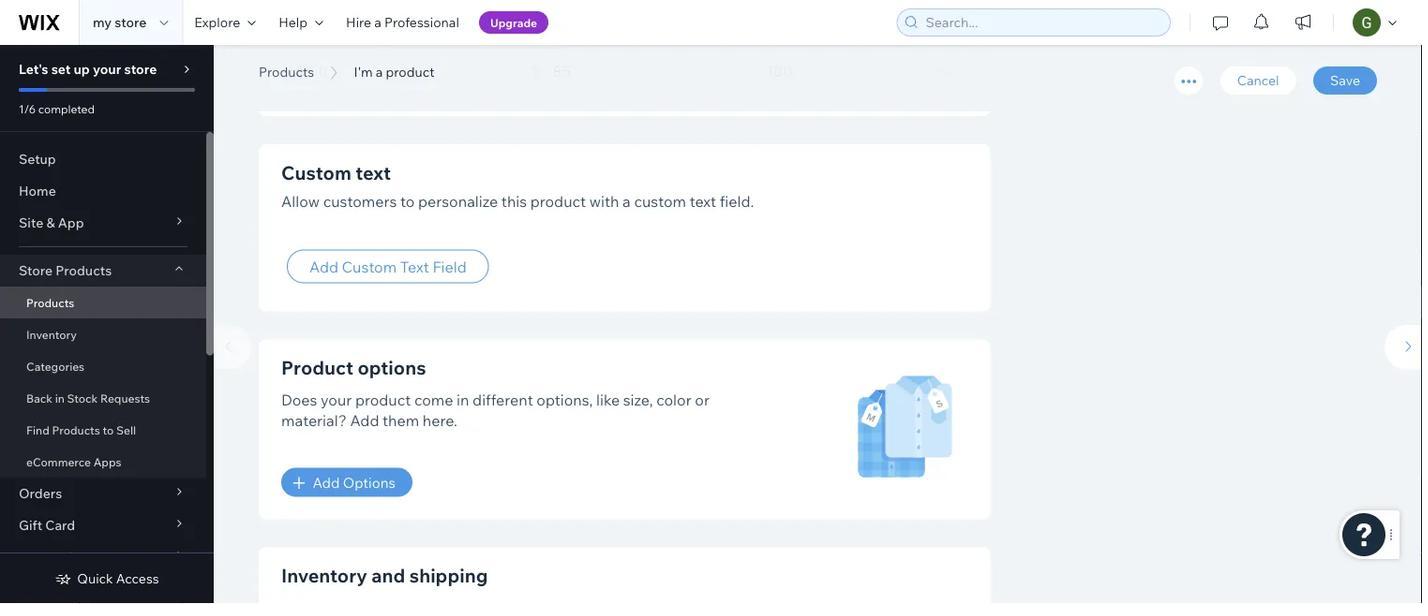 Task type: vqa. For each thing, say whether or not it's contained in the screenshot.
organize on the top of the page
no



Task type: describe. For each thing, give the bounding box(es) containing it.
cancel button
[[1221, 67, 1297, 95]]

a inside custom text allow customers to personalize this product with a custom text field.
[[623, 193, 631, 212]]

sidebar element
[[0, 45, 214, 605]]

let's set up your store
[[19, 61, 157, 77]]

quick access button
[[55, 571, 159, 588]]

product inside custom text allow customers to personalize this product with a custom text field.
[[531, 193, 586, 212]]

quick access
[[77, 571, 159, 588]]

inventory for inventory and shipping
[[281, 565, 367, 589]]

options,
[[537, 391, 593, 410]]

Search... field
[[921, 9, 1165, 36]]

material?
[[281, 412, 347, 431]]

%
[[939, 63, 950, 81]]

ecommerce apps link
[[0, 446, 206, 478]]

quick
[[77, 571, 113, 588]]

does
[[281, 391, 317, 410]]

allow
[[281, 193, 320, 212]]

different
[[473, 391, 533, 410]]

text
[[400, 258, 429, 277]]

hire
[[346, 14, 372, 30]]

i'm a product down "hire a professional" link
[[354, 64, 435, 80]]

a inside "hire a professional" link
[[375, 14, 382, 30]]

site & app button
[[0, 207, 206, 239]]

save button
[[1314, 67, 1378, 95]]

info tooltip image
[[559, 29, 576, 46]]

in inside "link"
[[55, 392, 65, 406]]

help button
[[268, 0, 335, 45]]

store
[[19, 263, 53, 279]]

0 vertical spatial store
[[115, 14, 147, 30]]

orders
[[19, 486, 62, 502]]

set
[[51, 61, 71, 77]]

sell
[[116, 423, 136, 438]]

loyalty & referrals button
[[0, 542, 206, 574]]

1 horizontal spatial i'm
[[354, 64, 373, 80]]

this
[[502, 193, 527, 212]]

product
[[281, 357, 354, 380]]

them
[[383, 412, 419, 431]]

field
[[433, 258, 467, 277]]

app
[[58, 215, 84, 231]]

card
[[45, 518, 75, 534]]

1 vertical spatial text
[[690, 193, 717, 212]]

gift
[[19, 518, 42, 534]]

requests
[[100, 392, 150, 406]]

store products button
[[0, 255, 206, 287]]

referrals
[[78, 550, 134, 566]]

ecommerce apps
[[26, 455, 121, 469]]

categories link
[[0, 351, 206, 383]]

your inside does your product come in different options, like size, color or material? add them here.
[[321, 391, 352, 410]]

size,
[[624, 391, 653, 410]]

here.
[[423, 412, 458, 431]]

1/6 completed
[[19, 102, 95, 116]]

product inside does your product come in different options, like size, color or material? add them here.
[[355, 391, 411, 410]]

like
[[597, 391, 620, 410]]

1 $ from the left
[[296, 63, 306, 81]]

products up "ecommerce apps"
[[52, 423, 100, 438]]

ecommerce
[[26, 455, 91, 469]]

1 vertical spatial products link
[[0, 287, 206, 319]]

gift card
[[19, 518, 75, 534]]

save
[[1331, 72, 1361, 89]]

back in stock requests link
[[0, 383, 206, 415]]

hire a professional
[[346, 14, 459, 30]]

setup link
[[0, 144, 206, 175]]

hire a professional link
[[335, 0, 471, 45]]

find products to sell
[[26, 423, 136, 438]]

0 horizontal spatial text
[[356, 161, 391, 185]]

custom text allow customers to personalize this product with a custom text field.
[[281, 161, 754, 212]]

access
[[116, 571, 159, 588]]

add custom text field
[[310, 258, 467, 277]]

my
[[93, 14, 112, 30]]

back in stock requests
[[26, 392, 150, 406]]

products link inside "i'm a product" form
[[250, 63, 324, 82]]

come
[[415, 391, 454, 410]]

categories
[[26, 360, 85, 374]]

add inside does your product come in different options, like size, color or material? add them here.
[[350, 412, 379, 431]]

customers
[[323, 193, 397, 212]]

home link
[[0, 175, 206, 207]]



Task type: locate. For each thing, give the bounding box(es) containing it.
add for custom
[[310, 258, 339, 277]]

inventory up categories at left bottom
[[26, 328, 77, 342]]

None text field
[[318, 55, 493, 89], [553, 55, 728, 89], [318, 55, 493, 89], [553, 55, 728, 89]]

loyalty & referrals
[[19, 550, 134, 566]]

products inside popup button
[[56, 263, 112, 279]]

1 horizontal spatial inventory
[[281, 565, 367, 589]]

inventory inside "i'm a product" form
[[281, 565, 367, 589]]

2 info tooltip image from the left
[[803, 29, 820, 46]]

product right this
[[531, 193, 586, 212]]

a right hire
[[375, 14, 382, 30]]

1 vertical spatial add
[[350, 412, 379, 431]]

i'm down help
[[259, 40, 307, 83]]

info tooltip image
[[376, 29, 393, 46], [803, 29, 820, 46]]

your up material?
[[321, 391, 352, 410]]

0 horizontal spatial to
[[103, 423, 114, 438]]

personalize
[[418, 193, 498, 212]]

in
[[457, 391, 469, 410], [55, 392, 65, 406]]

add down allow
[[310, 258, 339, 277]]

add inside add custom text field button
[[310, 258, 339, 277]]

& for loyalty
[[67, 550, 75, 566]]

a left "hire a professional" link
[[315, 40, 334, 83]]

0 vertical spatial your
[[93, 61, 121, 77]]

store products
[[19, 263, 112, 279]]

1 horizontal spatial info tooltip image
[[803, 29, 820, 46]]

custom
[[634, 193, 687, 212]]

& inside 'popup button'
[[67, 550, 75, 566]]

in right back
[[55, 392, 65, 406]]

explore
[[194, 14, 240, 30]]

with
[[590, 193, 620, 212]]

2 $ from the left
[[531, 63, 540, 81]]

custom left text
[[342, 258, 397, 277]]

site & app
[[19, 215, 84, 231]]

$
[[296, 63, 306, 81], [531, 63, 540, 81]]

1 horizontal spatial to
[[401, 193, 415, 212]]

a right with
[[623, 193, 631, 212]]

my store
[[93, 14, 147, 30]]

field.
[[720, 193, 754, 212]]

1 horizontal spatial products link
[[250, 63, 324, 82]]

products link down help
[[250, 63, 324, 82]]

options
[[358, 357, 426, 380]]

custom
[[281, 161, 352, 185], [342, 258, 397, 277]]

1 vertical spatial store
[[124, 61, 157, 77]]

0 horizontal spatial products link
[[0, 287, 206, 319]]

shipping
[[410, 565, 488, 589]]

up
[[74, 61, 90, 77]]

0 vertical spatial custom
[[281, 161, 352, 185]]

1 info tooltip image from the left
[[376, 29, 393, 46]]

plus xs image
[[294, 478, 305, 490]]

1/6
[[19, 102, 36, 116]]

apps
[[94, 455, 121, 469]]

i'm a product form
[[204, 0, 1423, 605]]

product down hire a professional
[[342, 40, 471, 83]]

gift card button
[[0, 510, 206, 542]]

products down "store"
[[26, 296, 74, 310]]

& right "site"
[[46, 215, 55, 231]]

text left the field.
[[690, 193, 717, 212]]

1 vertical spatial your
[[321, 391, 352, 410]]

$ down help button
[[296, 63, 306, 81]]

1 vertical spatial custom
[[342, 258, 397, 277]]

& right loyalty
[[67, 550, 75, 566]]

add
[[310, 258, 339, 277], [350, 412, 379, 431], [313, 475, 340, 492]]

your inside 'sidebar' element
[[93, 61, 121, 77]]

or
[[695, 391, 710, 410]]

i'm
[[259, 40, 307, 83], [354, 64, 373, 80]]

2 vertical spatial add
[[313, 475, 340, 492]]

does your product come in different options, like size, color or material? add them here.
[[281, 391, 710, 431]]

0 vertical spatial add
[[310, 258, 339, 277]]

custom inside button
[[342, 258, 397, 277]]

let's
[[19, 61, 48, 77]]

product down "hire a professional" link
[[386, 64, 435, 80]]

1 horizontal spatial in
[[457, 391, 469, 410]]

1 horizontal spatial $
[[531, 63, 540, 81]]

2 in from the left
[[55, 392, 65, 406]]

i'm a product down hire
[[259, 40, 471, 83]]

products down help
[[259, 64, 314, 80]]

i'm down hire
[[354, 64, 373, 80]]

add for options
[[313, 475, 340, 492]]

& inside dropdown button
[[46, 215, 55, 231]]

products right "store"
[[56, 263, 112, 279]]

your right the up
[[93, 61, 121, 77]]

0 vertical spatial to
[[401, 193, 415, 212]]

add right plus xs icon
[[313, 475, 340, 492]]

upgrade button
[[479, 11, 549, 34]]

cancel
[[1238, 72, 1280, 89]]

0 vertical spatial text
[[356, 161, 391, 185]]

add left "them"
[[350, 412, 379, 431]]

in right come
[[457, 391, 469, 410]]

1 vertical spatial &
[[67, 550, 75, 566]]

0 horizontal spatial i'm
[[259, 40, 307, 83]]

inventory and shipping
[[281, 565, 488, 589]]

products
[[259, 64, 314, 80], [56, 263, 112, 279], [26, 296, 74, 310], [52, 423, 100, 438]]

0 vertical spatial products link
[[250, 63, 324, 82]]

to inside custom text allow customers to personalize this product with a custom text field.
[[401, 193, 415, 212]]

text up the customers on the top left
[[356, 161, 391, 185]]

None text field
[[756, 55, 929, 89]]

find
[[26, 423, 49, 438]]

add options
[[313, 475, 396, 492]]

$ down upgrade on the left of page
[[531, 63, 540, 81]]

0 horizontal spatial your
[[93, 61, 121, 77]]

back
[[26, 392, 53, 406]]

0 horizontal spatial info tooltip image
[[376, 29, 393, 46]]

product options
[[281, 357, 426, 380]]

to inside 'sidebar' element
[[103, 423, 114, 438]]

upgrade
[[490, 15, 538, 30]]

none text field inside "i'm a product" form
[[756, 55, 929, 89]]

products inside "i'm a product" form
[[259, 64, 314, 80]]

inventory inside inventory link
[[26, 328, 77, 342]]

to right the customers on the top left
[[401, 193, 415, 212]]

products link
[[250, 63, 324, 82], [0, 287, 206, 319]]

product up "them"
[[355, 391, 411, 410]]

site
[[19, 215, 43, 231]]

find products to sell link
[[0, 415, 206, 446]]

completed
[[38, 102, 95, 116]]

product
[[342, 40, 471, 83], [386, 64, 435, 80], [531, 193, 586, 212], [355, 391, 411, 410]]

custom up allow
[[281, 161, 352, 185]]

1 horizontal spatial your
[[321, 391, 352, 410]]

1 vertical spatial to
[[103, 423, 114, 438]]

loyalty
[[19, 550, 64, 566]]

0 horizontal spatial &
[[46, 215, 55, 231]]

a down "hire a professional" link
[[376, 64, 383, 80]]

i'm a product
[[259, 40, 471, 83], [354, 64, 435, 80]]

custom inside custom text allow customers to personalize this product with a custom text field.
[[281, 161, 352, 185]]

0 horizontal spatial $
[[296, 63, 306, 81]]

options
[[343, 475, 396, 492]]

a
[[375, 14, 382, 30], [315, 40, 334, 83], [376, 64, 383, 80], [623, 193, 631, 212]]

your
[[93, 61, 121, 77], [321, 391, 352, 410]]

1 vertical spatial inventory
[[281, 565, 367, 589]]

inventory link
[[0, 319, 206, 351]]

inventory left and at left
[[281, 565, 367, 589]]

1 horizontal spatial text
[[690, 193, 717, 212]]

0 horizontal spatial inventory
[[26, 328, 77, 342]]

to
[[401, 193, 415, 212], [103, 423, 114, 438]]

store inside 'sidebar' element
[[124, 61, 157, 77]]

store right my
[[115, 14, 147, 30]]

help
[[279, 14, 308, 30]]

setup
[[19, 151, 56, 167]]

professional
[[385, 14, 459, 30]]

0 vertical spatial inventory
[[26, 328, 77, 342]]

0 vertical spatial &
[[46, 215, 55, 231]]

1 in from the left
[[457, 391, 469, 410]]

add custom text field button
[[287, 250, 489, 284]]

0 horizontal spatial in
[[55, 392, 65, 406]]

add inside add options button
[[313, 475, 340, 492]]

color
[[657, 391, 692, 410]]

stock
[[67, 392, 98, 406]]

1 horizontal spatial &
[[67, 550, 75, 566]]

in inside does your product come in different options, like size, color or material? add them here.
[[457, 391, 469, 410]]

store down my store
[[124, 61, 157, 77]]

home
[[19, 183, 56, 199]]

add options button
[[281, 469, 413, 498]]

and
[[372, 565, 406, 589]]

inventory for inventory
[[26, 328, 77, 342]]

to left sell
[[103, 423, 114, 438]]

products link down store products on the left
[[0, 287, 206, 319]]

& for site
[[46, 215, 55, 231]]

&
[[46, 215, 55, 231], [67, 550, 75, 566]]

text
[[356, 161, 391, 185], [690, 193, 717, 212]]

orders button
[[0, 478, 206, 510]]



